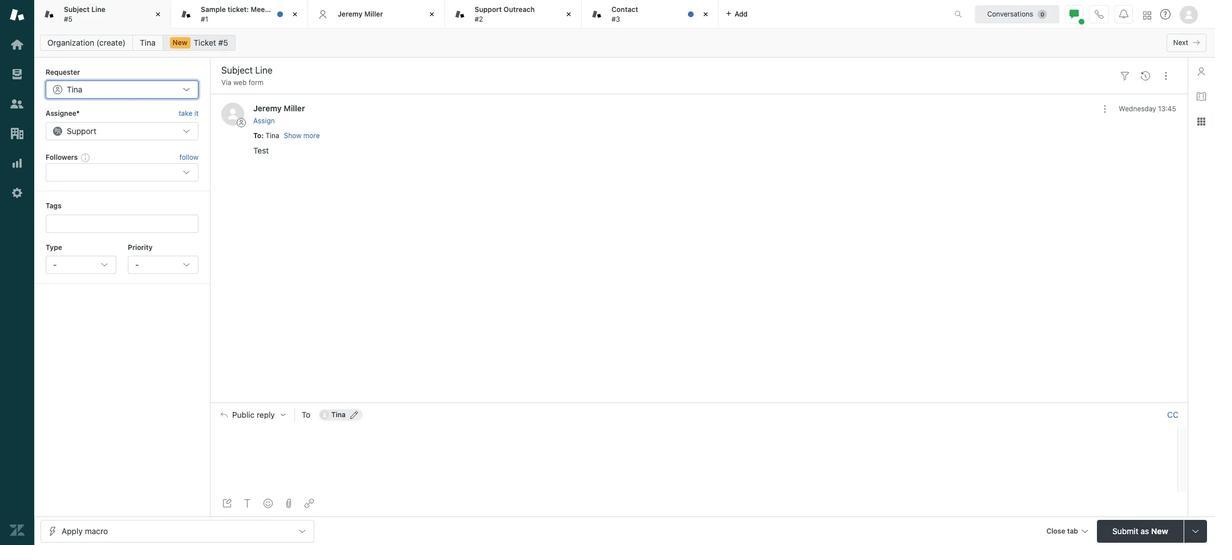 Task type: vqa. For each thing, say whether or not it's contained in the screenshot.
and
no



Task type: locate. For each thing, give the bounding box(es) containing it.
zendesk products image
[[1144, 11, 1152, 19]]

reporting image
[[10, 156, 25, 171]]

0 vertical spatial jeremy
[[338, 10, 363, 18]]

form
[[249, 78, 264, 87]]

tab containing subject line
[[34, 0, 171, 29]]

1 horizontal spatial close image
[[426, 9, 438, 20]]

- down priority
[[135, 260, 139, 269]]

tab containing contact
[[582, 0, 719, 29]]

to inside "to : tina show more test"
[[253, 131, 262, 140]]

to up test
[[253, 131, 262, 140]]

-
[[53, 260, 57, 269], [135, 260, 139, 269]]

via
[[221, 78, 232, 87]]

insert emojis image
[[264, 499, 273, 508]]

filter image
[[1121, 71, 1130, 80]]

follow button
[[180, 152, 199, 163]]

macro
[[85, 526, 108, 536]]

to left tina@gmail.com icon
[[302, 410, 311, 420]]

close tab button
[[1042, 520, 1093, 544]]

support inside the assignee* element
[[67, 126, 96, 136]]

conversations button
[[975, 5, 1060, 23]]

#5 inside secondary element
[[218, 38, 228, 47]]

0 horizontal spatial -
[[53, 260, 57, 269]]

support
[[475, 5, 502, 14], [67, 126, 96, 136]]

secondary element
[[34, 31, 1216, 54]]

take it
[[179, 109, 199, 118]]

new right as
[[1152, 526, 1169, 536]]

new left ticket
[[173, 38, 188, 47]]

support inside support outreach #2
[[475, 5, 502, 14]]

public reply button
[[211, 403, 294, 427]]

0 horizontal spatial miller
[[284, 104, 305, 113]]

requester element
[[46, 81, 199, 99]]

knowledge image
[[1197, 92, 1207, 101]]

contact #3
[[612, 5, 639, 23]]

tina right the :
[[266, 131, 279, 140]]

1 horizontal spatial - button
[[128, 256, 199, 274]]

tab containing support outreach
[[445, 0, 582, 29]]

draft mode image
[[223, 499, 232, 508]]

miller
[[365, 10, 383, 18], [284, 104, 305, 113]]

hide composer image
[[695, 398, 704, 407]]

close image up tina link
[[152, 9, 164, 20]]

jeremy inside 'jeremy miller assign'
[[253, 104, 282, 113]]

jeremy
[[338, 10, 363, 18], [253, 104, 282, 113]]

1 close image from the left
[[152, 9, 164, 20]]

get help image
[[1161, 9, 1171, 19]]

0 horizontal spatial close image
[[289, 9, 301, 20]]

tina inside secondary element
[[140, 38, 156, 47]]

followers
[[46, 153, 78, 161]]

2 - button from the left
[[128, 256, 199, 274]]

tina right tina@gmail.com icon
[[331, 410, 346, 419]]

3 tab from the left
[[445, 0, 582, 29]]

priority
[[128, 243, 153, 251]]

support down assignee*
[[67, 126, 96, 136]]

1 horizontal spatial to
[[302, 410, 311, 420]]

subject line #5
[[64, 5, 106, 23]]

Tags field
[[54, 218, 188, 229]]

#2
[[475, 15, 483, 23]]

2 - from the left
[[135, 260, 139, 269]]

1 vertical spatial to
[[302, 410, 311, 420]]

0 horizontal spatial - button
[[46, 256, 116, 274]]

#5 right ticket
[[218, 38, 228, 47]]

views image
[[10, 67, 25, 82]]

add button
[[719, 0, 755, 28]]

get started image
[[10, 37, 25, 52]]

miller inside 'jeremy miller assign'
[[284, 104, 305, 113]]

0 vertical spatial to
[[253, 131, 262, 140]]

1 horizontal spatial new
[[1152, 526, 1169, 536]]

1 horizontal spatial miller
[[365, 10, 383, 18]]

tab containing sample ticket: meet the ticket
[[171, 0, 308, 29]]

support outreach #2
[[475, 5, 535, 23]]

close image right the
[[289, 9, 301, 20]]

(create)
[[96, 38, 126, 47]]

tina right (create) at left top
[[140, 38, 156, 47]]

13:45
[[1159, 105, 1177, 113]]

test
[[253, 146, 269, 155]]

tab
[[34, 0, 171, 29], [171, 0, 308, 29], [445, 0, 582, 29], [582, 0, 719, 29]]

0 vertical spatial miller
[[365, 10, 383, 18]]

line
[[91, 5, 106, 14]]

contact
[[612, 5, 639, 14]]

4 tab from the left
[[582, 0, 719, 29]]

followers element
[[46, 163, 199, 182]]

#5
[[64, 15, 72, 23], [218, 38, 228, 47]]

#5 down subject
[[64, 15, 72, 23]]

type
[[46, 243, 62, 251]]

public
[[232, 410, 255, 420]]

customers image
[[10, 96, 25, 111]]

miller inside jeremy miller tab
[[365, 10, 383, 18]]

wednesday
[[1119, 105, 1157, 113]]

cc button
[[1168, 410, 1179, 420]]

0 vertical spatial support
[[475, 5, 502, 14]]

1 vertical spatial #5
[[218, 38, 228, 47]]

support up "#2"
[[475, 5, 502, 14]]

1 - from the left
[[53, 260, 57, 269]]

- button
[[46, 256, 116, 274], [128, 256, 199, 274]]

3 close image from the left
[[700, 9, 712, 20]]

- button down priority
[[128, 256, 199, 274]]

0 vertical spatial new
[[173, 38, 188, 47]]

0 vertical spatial #5
[[64, 15, 72, 23]]

add attachment image
[[284, 499, 293, 508]]

- button down type
[[46, 256, 116, 274]]

2 horizontal spatial close image
[[700, 9, 712, 20]]

1 horizontal spatial jeremy
[[338, 10, 363, 18]]

jeremy inside tab
[[338, 10, 363, 18]]

to
[[253, 131, 262, 140], [302, 410, 311, 420]]

zendesk support image
[[10, 7, 25, 22]]

2 tab from the left
[[171, 0, 308, 29]]

take it button
[[179, 108, 199, 120]]

submit
[[1113, 526, 1139, 536]]

close image left #3
[[563, 9, 575, 20]]

close image inside jeremy miller tab
[[426, 9, 438, 20]]

avatar image
[[221, 103, 244, 126]]

apply macro
[[62, 526, 108, 536]]

2 close image from the left
[[426, 9, 438, 20]]

ticket
[[282, 5, 301, 14]]

customer context image
[[1197, 67, 1207, 76]]

1 vertical spatial miller
[[284, 104, 305, 113]]

0 horizontal spatial support
[[67, 126, 96, 136]]

main element
[[0, 0, 34, 545]]

it
[[194, 109, 199, 118]]

0 horizontal spatial new
[[173, 38, 188, 47]]

ticket #5
[[194, 38, 228, 47]]

2 close image from the left
[[563, 9, 575, 20]]

tina inside requester 'element'
[[67, 85, 82, 94]]

- down type
[[53, 260, 57, 269]]

admin image
[[10, 186, 25, 200]]

0 horizontal spatial close image
[[152, 9, 164, 20]]

close image
[[152, 9, 164, 20], [426, 9, 438, 20], [700, 9, 712, 20]]

1 vertical spatial new
[[1152, 526, 1169, 536]]

edit user image
[[350, 411, 358, 419]]

support for support outreach #2
[[475, 5, 502, 14]]

1 tab from the left
[[34, 0, 171, 29]]

events image
[[1142, 71, 1151, 80]]

new inside secondary element
[[173, 38, 188, 47]]

Wednesday 13:45 text field
[[1119, 105, 1177, 113]]

via web form
[[221, 78, 264, 87]]

close image left add popup button
[[700, 9, 712, 20]]

0 horizontal spatial jeremy
[[253, 104, 282, 113]]

1 vertical spatial support
[[67, 126, 96, 136]]

close tab
[[1047, 527, 1079, 535]]

add link (cmd k) image
[[305, 499, 314, 508]]

new
[[173, 38, 188, 47], [1152, 526, 1169, 536]]

1 horizontal spatial #5
[[218, 38, 228, 47]]

organizations image
[[10, 126, 25, 141]]

1 horizontal spatial close image
[[563, 9, 575, 20]]

tina down requester
[[67, 85, 82, 94]]

0 horizontal spatial to
[[253, 131, 262, 140]]

1 horizontal spatial support
[[475, 5, 502, 14]]

1 - button from the left
[[46, 256, 116, 274]]

close image
[[289, 9, 301, 20], [563, 9, 575, 20]]

0 horizontal spatial #5
[[64, 15, 72, 23]]

close image left "#2"
[[426, 9, 438, 20]]

meet
[[251, 5, 268, 14]]

1 close image from the left
[[289, 9, 301, 20]]

assignee*
[[46, 109, 80, 118]]

organization (create)
[[47, 38, 126, 47]]

take
[[179, 109, 193, 118]]

show more button
[[284, 131, 320, 141]]

organization (create) button
[[40, 35, 133, 51]]

tina@gmail.com image
[[320, 410, 329, 420]]

1 vertical spatial jeremy
[[253, 104, 282, 113]]

wednesday 13:45
[[1119, 105, 1177, 113]]

tina
[[140, 38, 156, 47], [67, 85, 82, 94], [266, 131, 279, 140], [331, 410, 346, 419]]

1 horizontal spatial -
[[135, 260, 139, 269]]

ticket:
[[228, 5, 249, 14]]



Task type: describe. For each thing, give the bounding box(es) containing it.
tab
[[1068, 527, 1079, 535]]

conversations
[[988, 9, 1034, 18]]

submit as new
[[1113, 526, 1169, 536]]

zendesk image
[[10, 523, 25, 538]]

assign button
[[253, 116, 275, 126]]

the
[[270, 5, 281, 14]]

- button for type
[[46, 256, 116, 274]]

tabs tab list
[[34, 0, 943, 29]]

Subject field
[[219, 63, 1113, 77]]

miller for jeremy miller assign
[[284, 104, 305, 113]]

more
[[304, 131, 320, 140]]

#3
[[612, 15, 620, 23]]

follow
[[180, 153, 199, 162]]

apps image
[[1197, 117, 1207, 126]]

additional actions image
[[1101, 104, 1110, 113]]

jeremy for jeremy miller
[[338, 10, 363, 18]]

jeremy for jeremy miller assign
[[253, 104, 282, 113]]

:
[[262, 131, 264, 140]]

#5 inside subject line #5
[[64, 15, 72, 23]]

ticket
[[194, 38, 216, 47]]

sample
[[201, 5, 226, 14]]

assign
[[253, 116, 275, 125]]

displays possible ticket submission types image
[[1192, 527, 1201, 536]]

apply
[[62, 526, 83, 536]]

tina link
[[132, 35, 163, 51]]

web
[[233, 78, 247, 87]]

reply
[[257, 410, 275, 420]]

public reply
[[232, 410, 275, 420]]

outreach
[[504, 5, 535, 14]]

as
[[1141, 526, 1150, 536]]

assignee* element
[[46, 122, 199, 140]]

subject
[[64, 5, 90, 14]]

jeremy miller assign
[[253, 104, 305, 125]]

- button for priority
[[128, 256, 199, 274]]

requester
[[46, 68, 80, 76]]

tina inside "to : tina show more test"
[[266, 131, 279, 140]]

sample ticket: meet the ticket #1
[[201, 5, 301, 23]]

to for to : tina show more test
[[253, 131, 262, 140]]

organization
[[47, 38, 94, 47]]

show
[[284, 131, 302, 140]]

- for priority
[[135, 260, 139, 269]]

next
[[1174, 38, 1189, 47]]

miller for jeremy miller
[[365, 10, 383, 18]]

close
[[1047, 527, 1066, 535]]

format text image
[[243, 499, 252, 508]]

tags
[[46, 202, 62, 210]]

notifications image
[[1120, 9, 1129, 19]]

jeremy miller link
[[253, 104, 305, 113]]

add
[[735, 9, 748, 18]]

next button
[[1167, 34, 1207, 52]]

support for support
[[67, 126, 96, 136]]

to : tina show more test
[[253, 131, 320, 155]]

info on adding followers image
[[81, 153, 90, 162]]

to for to
[[302, 410, 311, 420]]

jeremy miller
[[338, 10, 383, 18]]

cc
[[1168, 410, 1179, 420]]

#1
[[201, 15, 208, 23]]

- for type
[[53, 260, 57, 269]]

ticket actions image
[[1162, 71, 1171, 80]]

jeremy miller tab
[[308, 0, 445, 29]]

button displays agent's chat status as online. image
[[1070, 9, 1079, 19]]



